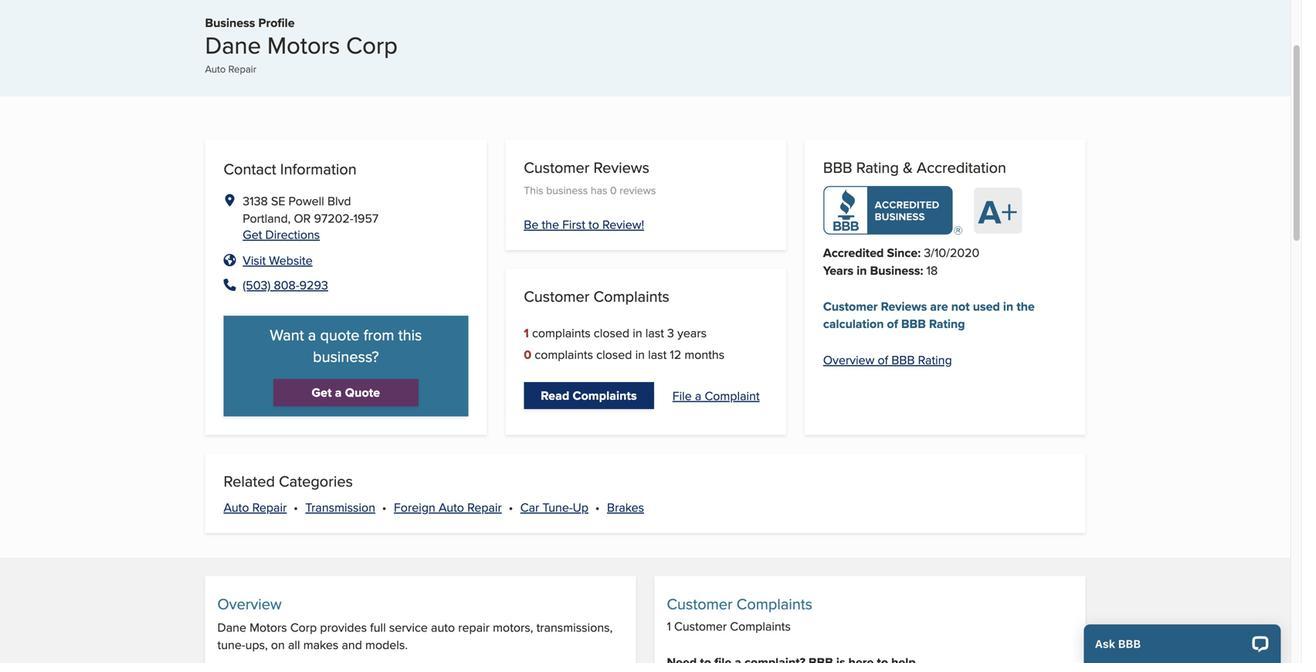 Task type: describe. For each thing, give the bounding box(es) containing it.
motors inside overview dane motors corp provides full service auto repair motors, transmissions, tune-ups, on all makes and models.
[[250, 619, 287, 636]]

review!
[[602, 215, 644, 233]]

years
[[677, 324, 707, 342]]

to
[[589, 215, 599, 233]]

website
[[269, 252, 313, 269]]

overview for overview of bbb rating
[[823, 351, 875, 369]]

overview of bbb rating link
[[823, 351, 952, 369]]

makes
[[303, 636, 339, 654]]

portland
[[243, 209, 288, 227]]

related categories
[[224, 470, 353, 492]]

blvd
[[327, 192, 351, 210]]

97202-
[[314, 209, 353, 227]]

has
[[591, 183, 607, 198]]

months
[[685, 346, 725, 363]]

2 vertical spatial bbb
[[892, 351, 915, 369]]

a for get
[[335, 384, 342, 402]]

tune-
[[543, 498, 573, 516]]

directions
[[265, 226, 320, 243]]

quote
[[320, 324, 360, 346]]

accreditation
[[917, 157, 1006, 179]]

visit website link
[[243, 252, 313, 269]]

get directions link
[[243, 226, 320, 243]]

used
[[973, 297, 1000, 315]]

reviews
[[620, 183, 656, 198]]

read complaints link
[[524, 382, 654, 409]]

years
[[823, 262, 854, 280]]

customer reviews this business has 0 reviews
[[524, 157, 656, 198]]

want
[[270, 324, 304, 346]]

(503)
[[243, 276, 271, 294]]

corp inside business profile dane motors corp auto repair
[[346, 28, 398, 62]]

dane inside business profile dane motors corp auto repair
[[205, 28, 261, 62]]

file a complaint
[[673, 387, 760, 405]]

foreign auto repair link
[[394, 498, 502, 516]]

0 inside 1 complaints closed in last 3 years 0 complaints closed in last 12 months
[[524, 346, 532, 364]]

customer for customer complaints
[[524, 285, 590, 307]]

business inside business profile dane motors corp auto repair
[[205, 14, 255, 32]]

business
[[546, 183, 588, 198]]

transmission link
[[305, 498, 375, 516]]

auto repair
[[224, 498, 287, 516]]

first
[[562, 215, 585, 233]]

bbb accredited business image
[[823, 186, 962, 235]]

accredited since : 3/10/2020 years in business : 18
[[823, 244, 980, 280]]

tune-
[[217, 636, 245, 654]]

get inside 3138 se powell blvd portland , or 97202-1957 get directions
[[243, 226, 262, 243]]

a for want
[[308, 324, 316, 346]]

a
[[979, 188, 1001, 236]]

dane inside overview dane motors corp provides full service auto repair motors, transmissions, tune-ups, on all makes and models.
[[217, 619, 246, 636]]

this
[[398, 324, 422, 346]]

file a complaint link
[[673, 387, 760, 405]]

related
[[224, 470, 275, 492]]

customer complaints
[[524, 285, 670, 307]]

a for file
[[695, 387, 702, 405]]

read complaints
[[541, 386, 637, 405]]

corp inside overview dane motors corp provides full service auto repair motors, transmissions, tune-ups, on all makes and models.
[[290, 619, 317, 636]]

information
[[280, 158, 357, 180]]

service
[[389, 619, 428, 636]]

on
[[271, 636, 285, 654]]

and
[[342, 636, 362, 654]]

be the first to review! link
[[524, 215, 644, 233]]

in left 3 on the right of page
[[633, 324, 642, 342]]

1 vertical spatial of
[[878, 351, 888, 369]]

quote
[[345, 384, 380, 402]]

customer for customer reviews are not used in the calculation of bbb rating
[[823, 297, 878, 315]]

visit
[[243, 252, 266, 269]]

repair inside business profile dane motors corp auto repair
[[228, 62, 256, 76]]

1957
[[353, 209, 379, 227]]

provides
[[320, 619, 367, 636]]

get a quote
[[312, 384, 380, 402]]

from
[[364, 324, 394, 346]]

this
[[524, 183, 543, 198]]

motors inside business profile dane motors corp auto repair
[[267, 28, 340, 62]]

up
[[573, 498, 589, 516]]

transmission
[[305, 498, 375, 516]]

overview for overview dane motors corp provides full service auto repair motors, transmissions, tune-ups, on all makes and models.
[[217, 593, 282, 615]]

transmissions,
[[536, 619, 613, 636]]

(503) 808-9293
[[243, 276, 328, 294]]

repair
[[458, 619, 490, 636]]

complaints for customer complaints 1 customer complaints
[[737, 593, 813, 615]]

in left the 12
[[635, 346, 645, 363]]

complaints for customer complaints
[[594, 285, 670, 307]]

want a quote from this business?
[[270, 324, 422, 368]]

customer for customer reviews this business has 0 reviews
[[524, 157, 590, 179]]

visit website
[[243, 252, 313, 269]]

motors,
[[493, 619, 533, 636]]

12
[[670, 346, 681, 363]]

business profile dane motors corp auto repair
[[205, 14, 398, 76]]

get inside "get a quote" link
[[312, 384, 332, 402]]

0 vertical spatial complaints
[[532, 324, 591, 342]]



Task type: vqa. For each thing, say whether or not it's contained in the screenshot.
the bottom Bureaus,
no



Task type: locate. For each thing, give the bounding box(es) containing it.
0 horizontal spatial a
[[308, 324, 316, 346]]

in
[[857, 262, 867, 280], [1003, 297, 1014, 315], [633, 324, 642, 342], [635, 346, 645, 363]]

1 vertical spatial overview
[[217, 593, 282, 615]]

auto inside business profile dane motors corp auto repair
[[205, 62, 226, 76]]

0 vertical spatial bbb
[[823, 157, 852, 179]]

0 horizontal spatial corp
[[290, 619, 317, 636]]

in right used
[[1003, 297, 1014, 315]]

1 vertical spatial get
[[312, 384, 332, 402]]

9293
[[299, 276, 328, 294]]

0 vertical spatial overview
[[823, 351, 875, 369]]

0 vertical spatial motors
[[267, 28, 340, 62]]

0 vertical spatial 1
[[524, 324, 529, 342]]

reviews for business
[[594, 157, 650, 179]]

1 vertical spatial motors
[[250, 619, 287, 636]]

complaints down customer complaints
[[532, 324, 591, 342]]

0
[[610, 183, 617, 198], [524, 346, 532, 364]]

1 complaints closed in last 3 years 0 complaints closed in last 12 months
[[524, 324, 725, 364]]

1 inside customer complaints 1 customer complaints
[[667, 618, 671, 635]]

0 horizontal spatial overview
[[217, 593, 282, 615]]

auto
[[431, 619, 455, 636]]

calculation
[[823, 315, 884, 333]]

not
[[951, 297, 970, 315]]

in right "years"
[[857, 262, 867, 280]]

18
[[927, 262, 938, 279]]

overview of bbb rating
[[823, 351, 952, 369]]

a inside want a quote from this business?
[[308, 324, 316, 346]]

,
[[288, 209, 291, 227]]

categories
[[279, 470, 353, 492]]

reviews inside customer reviews are not used in the calculation of bbb rating
[[881, 297, 927, 315]]

0 vertical spatial dane
[[205, 28, 261, 62]]

customer inside customer reviews this business has 0 reviews
[[524, 157, 590, 179]]

foreign
[[394, 498, 435, 516]]

1 horizontal spatial corp
[[346, 28, 398, 62]]

3
[[667, 324, 674, 342]]

1 vertical spatial rating
[[929, 315, 965, 333]]

in inside accredited since : 3/10/2020 years in business : 18
[[857, 262, 867, 280]]

get left quote
[[312, 384, 332, 402]]

0 right 'has'
[[610, 183, 617, 198]]

closed up read complaints at the left bottom of page
[[596, 346, 632, 363]]

reviews left are on the right top
[[881, 297, 927, 315]]

business
[[205, 14, 255, 32], [870, 262, 920, 280]]

3138 se powell blvd portland , or 97202-1957 get directions
[[243, 192, 379, 243]]

0 vertical spatial business
[[205, 14, 255, 32]]

a +
[[979, 188, 1018, 236]]

&
[[903, 157, 913, 179]]

rating inside customer reviews are not used in the calculation of bbb rating
[[929, 315, 965, 333]]

0 vertical spatial last
[[646, 324, 664, 342]]

+
[[1001, 188, 1018, 235]]

contact
[[224, 158, 276, 180]]

contact information
[[224, 158, 357, 180]]

2 horizontal spatial a
[[695, 387, 702, 405]]

business left 18
[[870, 262, 920, 280]]

a right file on the bottom right of the page
[[695, 387, 702, 405]]

0 horizontal spatial reviews
[[594, 157, 650, 179]]

complaints for read complaints
[[573, 386, 637, 405]]

overview down calculation
[[823, 351, 875, 369]]

foreign auto repair
[[394, 498, 502, 516]]

accredited
[[823, 244, 884, 262]]

1 vertical spatial business
[[870, 262, 920, 280]]

1 horizontal spatial overview
[[823, 351, 875, 369]]

car tune-up
[[520, 498, 589, 516]]

1
[[524, 324, 529, 342], [667, 618, 671, 635]]

or
[[294, 209, 311, 227]]

customer reviews are not used in the calculation of bbb rating
[[823, 297, 1035, 333]]

rating down customer reviews are not used in the calculation of bbb rating
[[918, 351, 952, 369]]

customer for customer complaints 1 customer complaints
[[667, 593, 733, 615]]

rating left used
[[929, 315, 965, 333]]

1 vertical spatial closed
[[596, 346, 632, 363]]

get a quote link
[[273, 379, 419, 407]]

ups,
[[245, 636, 268, 654]]

bbb left are on the right top
[[901, 315, 926, 333]]

be
[[524, 215, 539, 233]]

0 vertical spatial the
[[542, 215, 559, 233]]

1 horizontal spatial get
[[312, 384, 332, 402]]

bbb
[[823, 157, 852, 179], [901, 315, 926, 333], [892, 351, 915, 369]]

1 vertical spatial reviews
[[881, 297, 927, 315]]

0 horizontal spatial 1
[[524, 324, 529, 342]]

customer inside customer reviews are not used in the calculation of bbb rating
[[823, 297, 878, 315]]

the right be
[[542, 215, 559, 233]]

overview up the ups,
[[217, 593, 282, 615]]

auto repair link
[[224, 498, 287, 516]]

car
[[520, 498, 539, 516]]

1 vertical spatial dane
[[217, 619, 246, 636]]

since
[[887, 244, 918, 262]]

rating left &
[[856, 157, 899, 179]]

1 horizontal spatial reviews
[[881, 297, 927, 315]]

0 vertical spatial rating
[[856, 157, 899, 179]]

1 horizontal spatial 1
[[667, 618, 671, 635]]

corp
[[346, 28, 398, 62], [290, 619, 317, 636]]

0 up read complaints link
[[524, 346, 532, 364]]

last left the 12
[[648, 346, 667, 363]]

of down calculation
[[878, 351, 888, 369]]

bbb inside customer reviews are not used in the calculation of bbb rating
[[901, 315, 926, 333]]

0 vertical spatial corp
[[346, 28, 398, 62]]

complaints up read on the bottom left of page
[[535, 346, 593, 363]]

808-
[[274, 276, 299, 294]]

the
[[542, 215, 559, 233], [1017, 297, 1035, 315]]

1 inside 1 complaints closed in last 3 years 0 complaints closed in last 12 months
[[524, 324, 529, 342]]

car tune-up link
[[520, 498, 589, 516]]

0 vertical spatial of
[[887, 315, 898, 333]]

brakes
[[607, 498, 644, 516]]

reviews up reviews
[[594, 157, 650, 179]]

complaints
[[594, 285, 670, 307], [573, 386, 637, 405], [737, 593, 813, 615], [730, 618, 791, 635]]

closed down customer complaints
[[594, 324, 630, 342]]

customer complaints 1 customer complaints
[[667, 593, 813, 635]]

1 vertical spatial the
[[1017, 297, 1035, 315]]

1 horizontal spatial 0
[[610, 183, 617, 198]]

3138
[[243, 192, 268, 210]]

0 horizontal spatial business
[[205, 14, 255, 32]]

the inside customer reviews are not used in the calculation of bbb rating
[[1017, 297, 1035, 315]]

reviews inside customer reviews this business has 0 reviews
[[594, 157, 650, 179]]

se
[[271, 192, 285, 210]]

profile
[[258, 14, 295, 32]]

be the first to review!
[[524, 215, 644, 233]]

2 vertical spatial rating
[[918, 351, 952, 369]]

1 vertical spatial 0
[[524, 346, 532, 364]]

in inside customer reviews are not used in the calculation of bbb rating
[[1003, 297, 1014, 315]]

reviews for not
[[881, 297, 927, 315]]

1 horizontal spatial a
[[335, 384, 342, 402]]

business left profile
[[205, 14, 255, 32]]

file
[[673, 387, 692, 405]]

0 vertical spatial 0
[[610, 183, 617, 198]]

repair
[[228, 62, 256, 76], [252, 498, 287, 516], [467, 498, 502, 516]]

complaint
[[705, 387, 760, 405]]

1 horizontal spatial business
[[870, 262, 920, 280]]

business?
[[313, 346, 379, 368]]

0 vertical spatial get
[[243, 226, 262, 243]]

get
[[243, 226, 262, 243], [312, 384, 332, 402]]

a left quote
[[335, 384, 342, 402]]

1 vertical spatial 1
[[667, 618, 671, 635]]

bbb down customer reviews are not used in the calculation of bbb rating
[[892, 351, 915, 369]]

read
[[541, 386, 570, 405]]

all
[[288, 636, 300, 654]]

overview dane motors corp provides full service auto repair motors, transmissions, tune-ups, on all makes and models.
[[217, 593, 613, 654]]

1 vertical spatial bbb
[[901, 315, 926, 333]]

bbb up bbb accredited business image at the top right
[[823, 157, 852, 179]]

brakes link
[[607, 498, 644, 516]]

3/10/2020
[[924, 244, 980, 262]]

business inside accredited since : 3/10/2020 years in business : 18
[[870, 262, 920, 280]]

of inside customer reviews are not used in the calculation of bbb rating
[[887, 315, 898, 333]]

1 vertical spatial last
[[648, 346, 667, 363]]

0 horizontal spatial get
[[243, 226, 262, 243]]

0 horizontal spatial 0
[[524, 346, 532, 364]]

the right used
[[1017, 297, 1035, 315]]

of
[[887, 315, 898, 333], [878, 351, 888, 369]]

models.
[[365, 636, 408, 654]]

dane
[[205, 28, 261, 62], [217, 619, 246, 636]]

rating
[[856, 157, 899, 179], [929, 315, 965, 333], [918, 351, 952, 369]]

1 vertical spatial corp
[[290, 619, 317, 636]]

auto
[[205, 62, 226, 76], [224, 498, 249, 516], [439, 498, 464, 516]]

0 vertical spatial reviews
[[594, 157, 650, 179]]

motors
[[267, 28, 340, 62], [250, 619, 287, 636]]

a right want
[[308, 324, 316, 346]]

customer
[[524, 157, 590, 179], [524, 285, 590, 307], [823, 297, 878, 315], [667, 593, 733, 615], [674, 618, 727, 635]]

full
[[370, 619, 386, 636]]

0 horizontal spatial the
[[542, 215, 559, 233]]

get up the visit
[[243, 226, 262, 243]]

powell
[[289, 192, 324, 210]]

bbb rating & accreditation
[[823, 157, 1006, 179]]

last left 3 on the right of page
[[646, 324, 664, 342]]

overview inside overview dane motors corp provides full service auto repair motors, transmissions, tune-ups, on all makes and models.
[[217, 593, 282, 615]]

of up overview of bbb rating
[[887, 315, 898, 333]]

0 vertical spatial closed
[[594, 324, 630, 342]]

are
[[930, 297, 948, 315]]

1 vertical spatial complaints
[[535, 346, 593, 363]]

1 horizontal spatial the
[[1017, 297, 1035, 315]]

0 inside customer reviews this business has 0 reviews
[[610, 183, 617, 198]]



